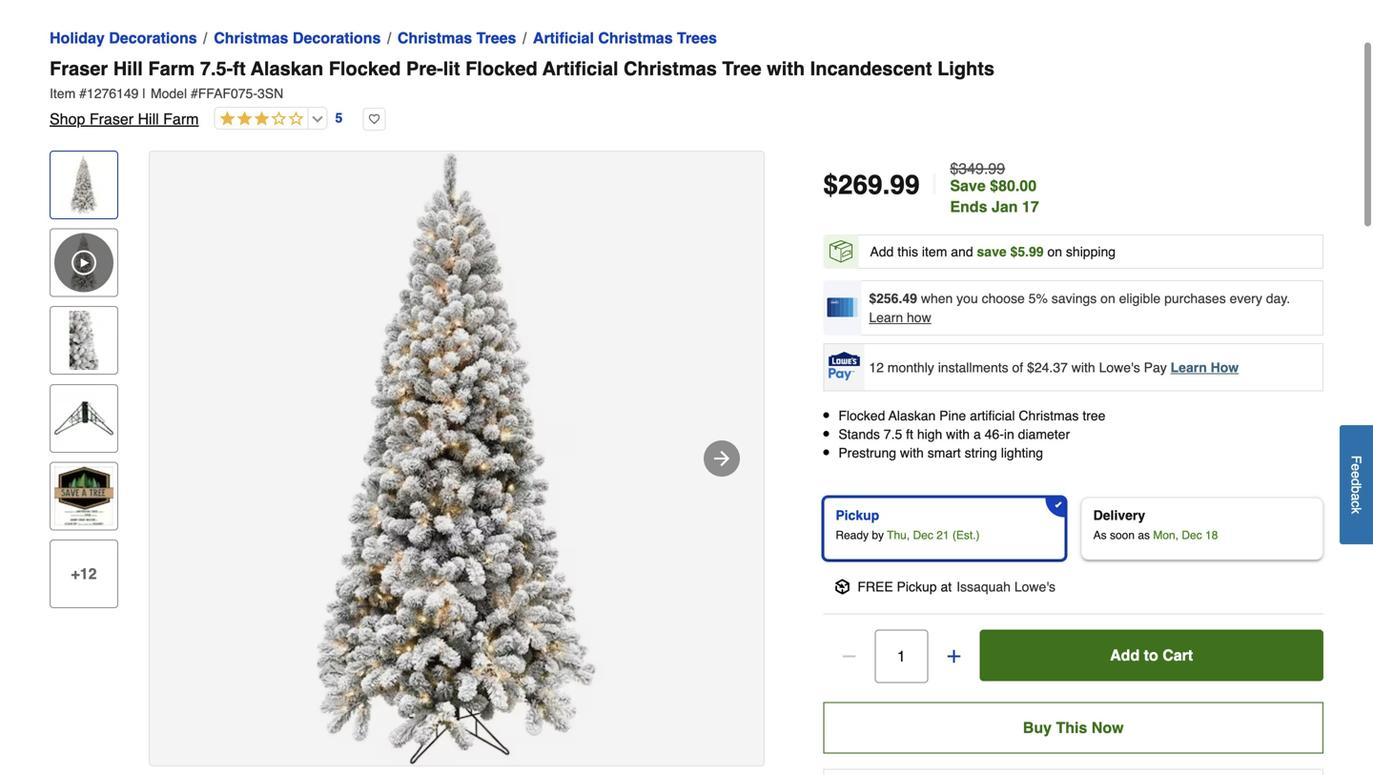Task type: describe. For each thing, give the bounding box(es) containing it.
how
[[907, 310, 931, 325]]

artificial christmas trees link
[[533, 27, 717, 50]]

$
[[823, 170, 838, 200]]

and
[[951, 244, 973, 259]]

1 e from the top
[[1349, 464, 1364, 471]]

pickup inside pickup ready by thu, dec 21 (est.)
[[836, 508, 879, 523]]

$5.99
[[1010, 244, 1044, 259]]

cart
[[1163, 646, 1193, 664]]

1 vertical spatial farm
[[163, 110, 199, 128]]

12
[[869, 360, 884, 375]]

prestrung
[[838, 445, 896, 461]]

shop fraser hill farm
[[50, 110, 199, 128]]

christmas decorations link
[[214, 27, 381, 50]]

issaquah
[[957, 579, 1011, 594]]

2 trees from the left
[[677, 29, 717, 47]]

free pickup at issaquah lowe's
[[858, 579, 1056, 594]]

46-
[[985, 427, 1004, 442]]

1 # from the left
[[79, 86, 87, 101]]

artificial
[[970, 408, 1015, 423]]

0 vertical spatial artificial
[[533, 29, 594, 47]]

$ 269 . 99
[[823, 170, 920, 200]]

add for add this item and save $5.99 on shipping
[[870, 244, 894, 259]]

at
[[941, 579, 952, 594]]

holiday decorations link
[[50, 27, 197, 50]]

arrow right image
[[710, 447, 733, 470]]

lit
[[443, 58, 460, 80]]

eligible
[[1119, 291, 1161, 306]]

item
[[50, 86, 76, 101]]

decorations for holiday decorations
[[109, 29, 197, 47]]

with inside fraser hill farm 7.5-ft alaskan flocked pre-lit flocked artificial christmas tree with incandescent lights item # 1276149 | model # ffaf075-3sn
[[767, 58, 805, 80]]

1 vertical spatial pickup
[[897, 579, 937, 594]]

1 horizontal spatial flocked
[[465, 58, 537, 80]]

every
[[1230, 291, 1262, 306]]

add to cart button
[[980, 630, 1323, 681]]

with right $24.37
[[1072, 360, 1095, 375]]

high
[[917, 427, 942, 442]]

christmas trees link
[[397, 27, 516, 50]]

hill inside fraser hill farm 7.5-ft alaskan flocked pre-lit flocked artificial christmas tree with incandescent lights item # 1276149 | model # ffaf075-3sn
[[113, 58, 143, 80]]

1276149
[[87, 86, 139, 101]]

ft inside fraser hill farm 7.5-ft alaskan flocked pre-lit flocked artificial christmas tree with incandescent lights item # 1276149 | model # ffaf075-3sn
[[233, 58, 246, 80]]

f e e d b a c k
[[1349, 455, 1364, 514]]

2 # from the left
[[191, 86, 198, 101]]

as
[[1138, 529, 1150, 542]]

99
[[890, 170, 920, 200]]

2 e from the top
[[1349, 471, 1364, 478]]

alaskan inside fraser hill farm 7.5-ft alaskan flocked pre-lit flocked artificial christmas tree with incandescent lights item # 1276149 | model # ffaf075-3sn
[[251, 58, 323, 80]]

$256.49
[[869, 291, 917, 306]]

decorations for christmas decorations
[[293, 29, 381, 47]]

of
[[1012, 360, 1023, 375]]

Stepper number input field with increment and decrement buttons number field
[[875, 630, 928, 683]]

as
[[1093, 529, 1107, 542]]

| inside fraser hill farm 7.5-ft alaskan flocked pre-lit flocked artificial christmas tree with incandescent lights item # 1276149 | model # ffaf075-3sn
[[142, 86, 146, 101]]

add to cart
[[1110, 646, 1193, 664]]

a inside "flocked alaskan pine artificial christmas tree stands 7.5 ft high with a 46-in diameter prestrung with smart string lighting"
[[974, 427, 981, 442]]

shop
[[50, 110, 85, 128]]

on for shipping
[[1047, 244, 1062, 259]]

save $80.00 ends jan 17
[[950, 177, 1039, 215]]

delivery as soon as mon, dec 18
[[1093, 508, 1218, 542]]

artificial christmas trees
[[533, 29, 717, 47]]

artificial inside fraser hill farm 7.5-ft alaskan flocked pre-lit flocked artificial christmas tree with incandescent lights item # 1276149 | model # ffaf075-3sn
[[542, 58, 618, 80]]

+12 button
[[50, 540, 118, 608]]

stands
[[838, 427, 880, 442]]

you
[[957, 291, 978, 306]]

minus image
[[839, 647, 858, 666]]

$24.37
[[1027, 360, 1068, 375]]

by
[[872, 529, 884, 542]]

ft inside "flocked alaskan pine artificial christmas tree stands 7.5 ft high with a 46-in diameter prestrung with smart string lighting"
[[906, 427, 913, 442]]

shipping image
[[829, 240, 852, 263]]

fraser inside fraser hill farm 7.5-ft alaskan flocked pre-lit flocked artificial christmas tree with incandescent lights item # 1276149 | model # ffaf075-3sn
[[50, 58, 108, 80]]

plus image
[[944, 647, 963, 666]]

0 vertical spatial lowe's
[[1099, 360, 1140, 375]]

string
[[965, 445, 997, 461]]

fraser hill farm  #ffaf075-3sn - thumbnail4 image
[[54, 467, 113, 526]]

b
[[1349, 486, 1364, 493]]

12 monthly installments of $24.37 with lowe's pay learn how
[[869, 360, 1239, 375]]

buy this now button
[[823, 702, 1323, 754]]

f
[[1349, 455, 1364, 464]]

heart outline image
[[363, 108, 385, 131]]

ffaf075-
[[198, 86, 257, 101]]

mon,
[[1153, 529, 1179, 542]]

$349.99
[[950, 160, 1005, 177]]

christmas decorations
[[214, 29, 381, 47]]

smart
[[927, 445, 961, 461]]

21
[[937, 529, 949, 542]]

learn how button
[[869, 308, 931, 327]]

monthly
[[888, 360, 934, 375]]

dec inside delivery as soon as mon, dec 18
[[1182, 529, 1202, 542]]

now
[[1092, 719, 1124, 736]]

pre-
[[406, 58, 443, 80]]

delivery
[[1093, 508, 1145, 523]]

add this item and save $5.99 on shipping
[[870, 244, 1116, 259]]

thu,
[[887, 529, 910, 542]]

k
[[1349, 507, 1364, 514]]

ready
[[836, 529, 869, 542]]

to
[[1144, 646, 1158, 664]]

christmas inside fraser hill farm 7.5-ft alaskan flocked pre-lit flocked artificial christmas tree with incandescent lights item # 1276149 | model # ffaf075-3sn
[[624, 58, 717, 80]]

7.5-
[[200, 58, 233, 80]]



Task type: vqa. For each thing, say whether or not it's contained in the screenshot.
W in the 28-in W x 76-in H White Traditional Garden Trellis
no



Task type: locate. For each thing, give the bounding box(es) containing it.
diameter
[[1018, 427, 1070, 442]]

how
[[1211, 360, 1239, 375]]

0 vertical spatial pickup
[[836, 508, 879, 523]]

dec left '21'
[[913, 529, 933, 542]]

0 horizontal spatial #
[[79, 86, 87, 101]]

fraser hill farm 7.5-ft alaskan flocked pre-lit flocked artificial christmas tree with incandescent lights item # 1276149 | model # ffaf075-3sn
[[50, 58, 995, 101]]

learn right the pay
[[1171, 360, 1207, 375]]

1 vertical spatial artificial
[[542, 58, 618, 80]]

1 vertical spatial |
[[931, 168, 939, 201]]

1 vertical spatial fraser
[[89, 110, 134, 128]]

1 horizontal spatial a
[[1349, 493, 1364, 501]]

trees
[[476, 29, 516, 47], [677, 29, 717, 47]]

free
[[858, 579, 893, 594]]

pickup
[[836, 508, 879, 523], [897, 579, 937, 594]]

item
[[922, 244, 947, 259]]

0 vertical spatial ft
[[233, 58, 246, 80]]

1 vertical spatial a
[[1349, 493, 1364, 501]]

a inside button
[[1349, 493, 1364, 501]]

0 horizontal spatial |
[[142, 86, 146, 101]]

hill up 1276149
[[113, 58, 143, 80]]

17
[[1022, 198, 1039, 215]]

alaskan
[[251, 58, 323, 80], [889, 408, 936, 423]]

christmas inside "flocked alaskan pine artificial christmas tree stands 7.5 ft high with a 46-in diameter prestrung with smart string lighting"
[[1019, 408, 1079, 423]]

with down "high"
[[900, 445, 924, 461]]

pickup up ready
[[836, 508, 879, 523]]

item number 1 2 7 6 1 4 9 and model number f f a f 0 7 5 - 3 s n element
[[50, 84, 1324, 103]]

1 horizontal spatial add
[[1110, 646, 1140, 664]]

soon
[[1110, 529, 1135, 542]]

pine
[[939, 408, 966, 423]]

0 vertical spatial farm
[[148, 58, 195, 80]]

1 vertical spatial learn
[[1171, 360, 1207, 375]]

choose
[[982, 291, 1025, 306]]

0 horizontal spatial learn
[[869, 310, 903, 325]]

0 vertical spatial learn
[[869, 310, 903, 325]]

with
[[767, 58, 805, 80], [1072, 360, 1095, 375], [946, 427, 970, 442], [900, 445, 924, 461]]

christmas trees
[[397, 29, 516, 47]]

model
[[151, 86, 187, 101]]

artificial
[[533, 29, 594, 47], [542, 58, 618, 80]]

on inside $256.49 when you choose 5% savings on eligible purchases every day. learn how
[[1101, 291, 1115, 306]]

farm
[[148, 58, 195, 80], [163, 110, 199, 128]]

buy
[[1023, 719, 1052, 736]]

add left to
[[1110, 646, 1140, 664]]

incandescent
[[810, 58, 932, 80]]

1 horizontal spatial #
[[191, 86, 198, 101]]

when
[[921, 291, 953, 306]]

0 horizontal spatial lowe's
[[1014, 579, 1056, 594]]

holiday decorations
[[50, 29, 197, 47]]

1 trees from the left
[[476, 29, 516, 47]]

0 vertical spatial on
[[1047, 244, 1062, 259]]

a
[[974, 427, 981, 442], [1349, 493, 1364, 501]]

flocked inside "flocked alaskan pine artificial christmas tree stands 7.5 ft high with a 46-in diameter prestrung with smart string lighting"
[[838, 408, 885, 423]]

installments
[[938, 360, 1008, 375]]

1 horizontal spatial alaskan
[[889, 408, 936, 423]]

learn down $256.49
[[869, 310, 903, 325]]

artificial down artificial christmas trees link on the top of page
[[542, 58, 618, 80]]

0 vertical spatial add
[[870, 244, 894, 259]]

e
[[1349, 464, 1364, 471], [1349, 471, 1364, 478]]

add for add to cart
[[1110, 646, 1140, 664]]

fraser hill farm  #ffaf075-3sn - thumbnail3 image
[[54, 389, 113, 448]]

pickup left at
[[897, 579, 937, 594]]

lowe's left the pay
[[1099, 360, 1140, 375]]

flocked alaskan pine artificial christmas tree stands 7.5 ft high with a 46-in diameter prestrung with smart string lighting
[[838, 408, 1106, 461]]

1 horizontal spatial pickup
[[897, 579, 937, 594]]

0 horizontal spatial on
[[1047, 244, 1062, 259]]

purchases
[[1164, 291, 1226, 306]]

ft right 7.5
[[906, 427, 913, 442]]

christmas
[[214, 29, 288, 47], [397, 29, 472, 47], [598, 29, 673, 47], [624, 58, 717, 80], [1019, 408, 1079, 423]]

alaskan inside "flocked alaskan pine artificial christmas tree stands 7.5 ft high with a 46-in diameter prestrung with smart string lighting"
[[889, 408, 936, 423]]

hill
[[113, 58, 143, 80], [138, 110, 159, 128]]

flocked up heart outline icon
[[329, 58, 401, 80]]

1 vertical spatial hill
[[138, 110, 159, 128]]

1 horizontal spatial ft
[[906, 427, 913, 442]]

a left 46-
[[974, 427, 981, 442]]

ft
[[233, 58, 246, 80], [906, 427, 913, 442]]

1 vertical spatial ft
[[906, 427, 913, 442]]

0 horizontal spatial a
[[974, 427, 981, 442]]

0 horizontal spatial flocked
[[329, 58, 401, 80]]

1 vertical spatial alaskan
[[889, 408, 936, 423]]

.
[[883, 170, 890, 200]]

decorations up 5
[[293, 29, 381, 47]]

1 horizontal spatial learn
[[1171, 360, 1207, 375]]

lowe's right issaquah
[[1014, 579, 1056, 594]]

1 horizontal spatial |
[[931, 168, 939, 201]]

# right model
[[191, 86, 198, 101]]

0 vertical spatial a
[[974, 427, 981, 442]]

add left this
[[870, 244, 894, 259]]

$256.49 when you choose 5% savings on eligible purchases every day. learn how
[[869, 291, 1290, 325]]

5
[[335, 110, 343, 126]]

(est.)
[[952, 529, 980, 542]]

learn inside $256.49 when you choose 5% savings on eligible purchases every day. learn how
[[869, 310, 903, 325]]

flocked up stands
[[838, 408, 885, 423]]

learn
[[869, 310, 903, 325], [1171, 360, 1207, 375]]

3.2 stars image
[[215, 111, 304, 128]]

option group containing pickup
[[816, 489, 1331, 568]]

decorations
[[109, 29, 197, 47], [293, 29, 381, 47]]

0 vertical spatial fraser
[[50, 58, 108, 80]]

buy this now
[[1023, 719, 1124, 736]]

lowes pay logo image
[[825, 352, 863, 380]]

1 horizontal spatial dec
[[1182, 529, 1202, 542]]

2 decorations from the left
[[293, 29, 381, 47]]

artificial up fraser hill farm 7.5-ft alaskan flocked pre-lit flocked artificial christmas tree with incandescent lights item # 1276149 | model # ffaf075-3sn
[[533, 29, 594, 47]]

holiday
[[50, 29, 105, 47]]

fraser hill farm  #ffaf075-3sn - thumbnail image
[[54, 155, 113, 215]]

dec left 18
[[1182, 529, 1202, 542]]

0 horizontal spatial trees
[[476, 29, 516, 47]]

e up b
[[1349, 471, 1364, 478]]

on left eligible
[[1101, 291, 1115, 306]]

1 horizontal spatial lowe's
[[1099, 360, 1140, 375]]

trees up fraser hill farm 7.5-ft alaskan flocked pre-lit flocked artificial christmas tree with incandescent lights item # 1276149 | model # ffaf075-3sn
[[476, 29, 516, 47]]

pay
[[1144, 360, 1167, 375]]

this
[[1056, 719, 1087, 736]]

alaskan up "high"
[[889, 408, 936, 423]]

option group
[[816, 489, 1331, 568]]

with right tree
[[767, 58, 805, 80]]

d
[[1349, 478, 1364, 486]]

lights
[[937, 58, 995, 80]]

1 horizontal spatial trees
[[677, 29, 717, 47]]

e up d
[[1349, 464, 1364, 471]]

hill down model
[[138, 110, 159, 128]]

0 horizontal spatial decorations
[[109, 29, 197, 47]]

in
[[1004, 427, 1014, 442]]

pickup ready by thu, dec 21 (est.)
[[836, 508, 980, 542]]

flocked right lit
[[465, 58, 537, 80]]

1 decorations from the left
[[109, 29, 197, 47]]

day.
[[1266, 291, 1290, 306]]

269
[[838, 170, 883, 200]]

farm down model
[[163, 110, 199, 128]]

trees up item number 1 2 7 6 1 4 9 and model number f f a f 0 7 5 - 3 s n element
[[677, 29, 717, 47]]

lighting
[[1001, 445, 1043, 461]]

0 horizontal spatial add
[[870, 244, 894, 259]]

savings
[[1052, 291, 1097, 306]]

0 vertical spatial alaskan
[[251, 58, 323, 80]]

f e e d b a c k button
[[1340, 425, 1373, 544]]

1 vertical spatial lowe's
[[1014, 579, 1056, 594]]

learn how link
[[1171, 360, 1239, 375]]

3sn
[[257, 86, 283, 101]]

on for eligible
[[1101, 291, 1115, 306]]

$80.00
[[990, 177, 1037, 195]]

1 vertical spatial add
[[1110, 646, 1140, 664]]

5%
[[1029, 291, 1048, 306]]

decorations up model
[[109, 29, 197, 47]]

0 horizontal spatial dec
[[913, 529, 933, 542]]

add
[[870, 244, 894, 259], [1110, 646, 1140, 664]]

fraser
[[50, 58, 108, 80], [89, 110, 134, 128]]

jan
[[992, 198, 1018, 215]]

add inside button
[[1110, 646, 1140, 664]]

c
[[1349, 501, 1364, 507]]

1 dec from the left
[[913, 529, 933, 542]]

1 horizontal spatial decorations
[[293, 29, 381, 47]]

lowe's
[[1099, 360, 1140, 375], [1014, 579, 1056, 594]]

alaskan up 3sn
[[251, 58, 323, 80]]

save
[[950, 177, 986, 195]]

| right 99
[[931, 168, 939, 201]]

ft up ffaf075-
[[233, 58, 246, 80]]

fraser hill farm  #ffaf075-3sn image
[[150, 152, 764, 766]]

0 vertical spatial hill
[[113, 58, 143, 80]]

this
[[897, 244, 918, 259]]

fraser up item at left top
[[50, 58, 108, 80]]

farm inside fraser hill farm 7.5-ft alaskan flocked pre-lit flocked artificial christmas tree with incandescent lights item # 1276149 | model # ffaf075-3sn
[[148, 58, 195, 80]]

on right $5.99 on the top of page
[[1047, 244, 1062, 259]]

| left model
[[142, 86, 146, 101]]

7.5
[[884, 427, 902, 442]]

dec inside pickup ready by thu, dec 21 (est.)
[[913, 529, 933, 542]]

0 horizontal spatial ft
[[233, 58, 246, 80]]

|
[[142, 86, 146, 101], [931, 168, 939, 201]]

with down pine
[[946, 427, 970, 442]]

# right item at left top
[[79, 86, 87, 101]]

farm up model
[[148, 58, 195, 80]]

2 dec from the left
[[1182, 529, 1202, 542]]

fraser hill farm  #ffaf075-3sn - thumbnail2 image
[[54, 311, 113, 370]]

0 vertical spatial |
[[142, 86, 146, 101]]

fraser down 1276149
[[89, 110, 134, 128]]

1 horizontal spatial on
[[1101, 291, 1115, 306]]

2 horizontal spatial flocked
[[838, 408, 885, 423]]

pickup image
[[835, 579, 850, 594]]

tree
[[1083, 408, 1106, 423]]

1 vertical spatial on
[[1101, 291, 1115, 306]]

a up "k" at the right bottom
[[1349, 493, 1364, 501]]

0 horizontal spatial pickup
[[836, 508, 879, 523]]

0 horizontal spatial alaskan
[[251, 58, 323, 80]]

tree
[[722, 58, 761, 80]]



